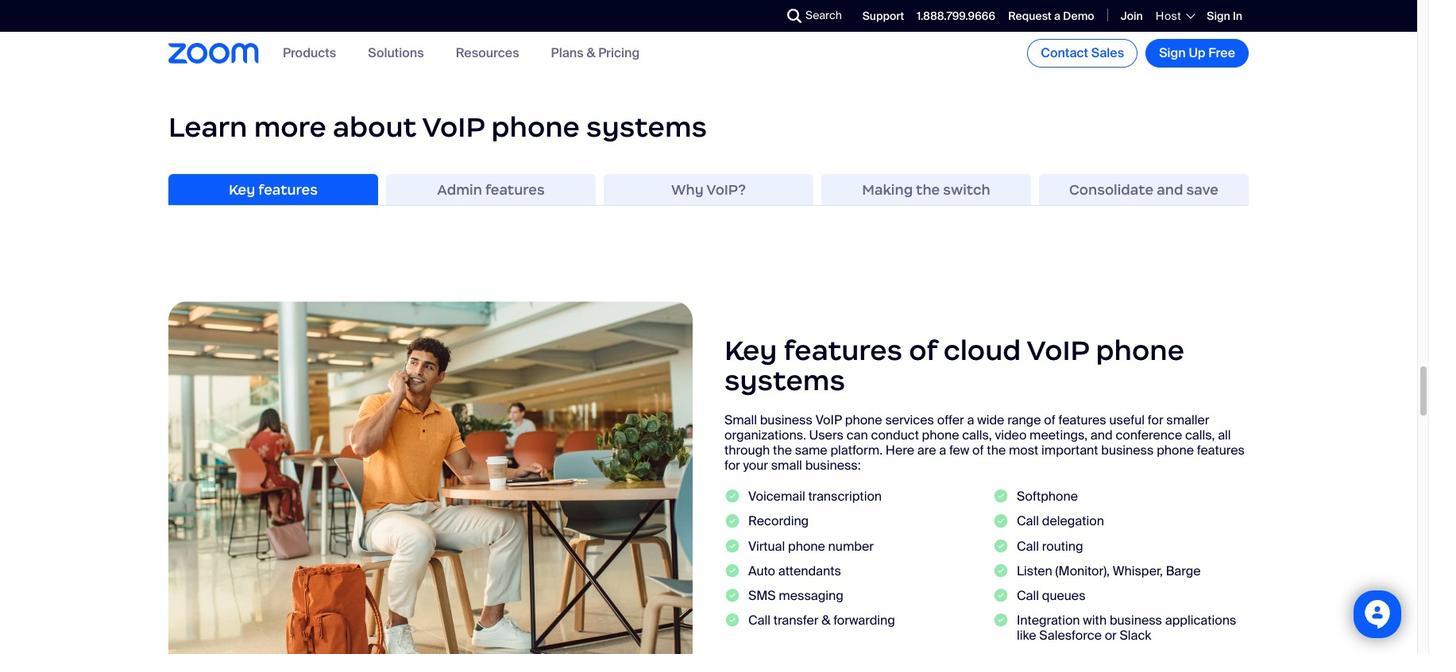 Task type: describe. For each thing, give the bounding box(es) containing it.
virtual phone number
[[749, 538, 874, 555]]

plans & pricing link
[[551, 45, 640, 62]]

call for call delegation
[[1017, 513, 1040, 530]]

voicemail
[[749, 489, 806, 505]]

sign up free
[[1160, 45, 1236, 61]]

support link
[[863, 9, 905, 23]]

systems inside key features of cloud voip phone systems
[[725, 364, 846, 399]]

and inside small business voip phone services offer a wide range of features useful for smaller organizations. users can conduct phone calls, video meetings, and conference calls, all through the same platform. here are a few of the most important business phone features for your small business:
[[1091, 427, 1113, 444]]

of inside key features of cloud voip phone systems
[[909, 333, 937, 368]]

2 horizontal spatial the
[[987, 442, 1006, 459]]

phone inside key features of cloud voip phone systems
[[1097, 333, 1185, 368]]

voicemail transcription
[[749, 489, 882, 505]]

2 vertical spatial a
[[940, 442, 947, 459]]

up
[[1189, 45, 1206, 61]]

contact
[[1041, 45, 1089, 61]]

admin features
[[437, 181, 545, 198]]

listen (monitor), whisper, barge
[[1017, 563, 1201, 580]]

features for key features
[[259, 181, 318, 198]]

1 vertical spatial for
[[725, 457, 741, 474]]

host
[[1156, 9, 1182, 23]]

call for call routing
[[1017, 538, 1040, 555]]

key features
[[229, 181, 318, 198]]

consolidate and save
[[1070, 181, 1219, 198]]

meetings,
[[1030, 427, 1088, 444]]

save
[[1187, 181, 1219, 198]]

and inside button
[[1157, 181, 1184, 198]]

few
[[950, 442, 970, 459]]

useful
[[1110, 412, 1145, 428]]

most
[[1009, 442, 1039, 459]]

plans
[[551, 45, 584, 62]]

in
[[1233, 9, 1243, 23]]

1 calls, from the left
[[963, 427, 992, 444]]

1.888.799.9666 link
[[917, 9, 996, 23]]

conduct
[[871, 427, 919, 444]]

sign in
[[1208, 9, 1243, 23]]

slack
[[1120, 628, 1152, 644]]

forwarding
[[834, 612, 896, 629]]

recording
[[749, 513, 809, 530]]

delegation
[[1043, 513, 1105, 530]]

tabs tab list
[[168, 174, 1249, 206]]

key features of cloud voip phone systems image
[[168, 301, 693, 654]]

organizations.
[[725, 427, 807, 444]]

applications
[[1166, 612, 1237, 629]]

key for key features
[[229, 181, 255, 198]]

(monitor),
[[1056, 563, 1110, 580]]

1 horizontal spatial of
[[973, 442, 984, 459]]

sign in link
[[1208, 9, 1243, 23]]

join
[[1121, 9, 1144, 23]]

phone up platform.
[[846, 412, 883, 428]]

listen
[[1017, 563, 1053, 580]]

can
[[847, 427, 868, 444]]

plans & pricing
[[551, 45, 640, 62]]

1 vertical spatial of
[[1045, 412, 1056, 428]]

important
[[1042, 442, 1099, 459]]

transfer
[[774, 612, 819, 629]]

phone up admin features
[[492, 110, 580, 145]]

business inside integration with business applications like salesforce or slack
[[1110, 612, 1163, 629]]

2 calls, from the left
[[1186, 427, 1216, 444]]

services
[[886, 412, 935, 428]]

video
[[995, 427, 1027, 444]]

why voip?
[[672, 181, 746, 198]]

products
[[283, 45, 336, 62]]

users
[[810, 427, 844, 444]]

resources
[[456, 45, 519, 62]]

business:
[[806, 457, 861, 474]]

contact sales
[[1041, 45, 1125, 61]]

1.888.799.9666
[[917, 9, 996, 23]]

consolidate and save button
[[1040, 174, 1249, 206]]

0 horizontal spatial systems
[[587, 110, 707, 145]]

2 horizontal spatial a
[[1055, 9, 1061, 23]]

the inside button
[[916, 181, 940, 198]]

making the switch
[[863, 181, 991, 198]]

platform.
[[831, 442, 883, 459]]

demo
[[1064, 9, 1095, 23]]

about
[[333, 110, 417, 145]]

key features button
[[168, 174, 378, 206]]

zoom logo image
[[168, 43, 259, 63]]

request
[[1009, 9, 1052, 23]]

auto
[[749, 563, 776, 580]]

your
[[744, 457, 769, 474]]

key features of cloud voip phone systems
[[725, 333, 1185, 399]]

or
[[1105, 628, 1117, 644]]

sign up free link
[[1146, 39, 1249, 68]]

queues
[[1043, 588, 1086, 604]]

salesforce
[[1040, 628, 1102, 644]]

call routing
[[1017, 538, 1084, 555]]

sign for sign up free
[[1160, 45, 1186, 61]]

sms messaging
[[749, 588, 844, 604]]

attendants
[[779, 563, 842, 580]]



Task type: locate. For each thing, give the bounding box(es) containing it.
systems up the organizations.
[[725, 364, 846, 399]]

0 horizontal spatial sign
[[1160, 45, 1186, 61]]

0 horizontal spatial the
[[773, 442, 792, 459]]

for
[[1148, 412, 1164, 428], [725, 457, 741, 474]]

key
[[229, 181, 255, 198], [725, 333, 778, 368]]

resources button
[[456, 45, 519, 62]]

host button
[[1156, 9, 1195, 23]]

key down learn
[[229, 181, 255, 198]]

0 horizontal spatial &
[[587, 45, 596, 62]]

sign inside sign up free link
[[1160, 45, 1186, 61]]

search image
[[788, 9, 802, 23], [788, 9, 802, 23]]

0 horizontal spatial key
[[229, 181, 255, 198]]

auto attendants
[[749, 563, 842, 580]]

like
[[1017, 628, 1037, 644]]

small business voip phone services offer a wide range of features useful for smaller organizations. users can conduct phone calls, video meetings, and conference calls, all through the same platform. here are a few of the most important business phone features for your small business:
[[725, 412, 1245, 474]]

of right range
[[1045, 412, 1056, 428]]

solutions button
[[368, 45, 424, 62]]

0 vertical spatial systems
[[587, 110, 707, 145]]

transcription
[[809, 489, 882, 505]]

for right the useful
[[1148, 412, 1164, 428]]

voip inside key features of cloud voip phone systems
[[1027, 333, 1090, 368]]

learn more about voip phone systems
[[168, 110, 707, 145]]

for left your
[[725, 457, 741, 474]]

making the switch button
[[822, 174, 1032, 206]]

call delegation
[[1017, 513, 1105, 530]]

admin
[[437, 181, 482, 198]]

0 vertical spatial key
[[229, 181, 255, 198]]

calls,
[[963, 427, 992, 444], [1186, 427, 1216, 444]]

learn
[[168, 110, 248, 145]]

with
[[1084, 612, 1107, 629]]

search
[[806, 8, 842, 22]]

None search field
[[730, 3, 792, 29]]

sales
[[1092, 45, 1125, 61]]

small
[[772, 457, 803, 474]]

support
[[863, 9, 905, 23]]

features for admin features
[[486, 181, 545, 198]]

smaller
[[1167, 412, 1210, 428]]

voip left can
[[816, 412, 843, 428]]

small
[[725, 412, 757, 428]]

1 vertical spatial systems
[[725, 364, 846, 399]]

1 horizontal spatial a
[[968, 412, 975, 428]]

1 horizontal spatial voip
[[816, 412, 843, 428]]

key inside key features of cloud voip phone systems
[[725, 333, 778, 368]]

phone up the useful
[[1097, 333, 1185, 368]]

1 horizontal spatial for
[[1148, 412, 1164, 428]]

a
[[1055, 9, 1061, 23], [968, 412, 975, 428], [940, 442, 947, 459]]

2 horizontal spatial of
[[1045, 412, 1056, 428]]

of
[[909, 333, 937, 368], [1045, 412, 1056, 428], [973, 442, 984, 459]]

through
[[725, 442, 770, 459]]

barge
[[1166, 563, 1201, 580]]

why voip? button
[[604, 174, 814, 206]]

phone right here
[[922, 427, 960, 444]]

1 horizontal spatial sign
[[1208, 9, 1231, 23]]

admin features button
[[386, 174, 596, 206]]

the
[[916, 181, 940, 198], [773, 442, 792, 459], [987, 442, 1006, 459]]

a right the are in the right of the page
[[940, 442, 947, 459]]

calls, left all
[[1186, 427, 1216, 444]]

1 vertical spatial a
[[968, 412, 975, 428]]

same
[[795, 442, 828, 459]]

2 vertical spatial business
[[1110, 612, 1163, 629]]

call down the softphone
[[1017, 513, 1040, 530]]

0 horizontal spatial a
[[940, 442, 947, 459]]

all
[[1219, 427, 1232, 444]]

key up small
[[725, 333, 778, 368]]

conference
[[1116, 427, 1183, 444]]

business up the same
[[760, 412, 813, 428]]

a left demo
[[1055, 9, 1061, 23]]

the left the same
[[773, 442, 792, 459]]

features inside key features of cloud voip phone systems
[[784, 333, 903, 368]]

cloud
[[944, 333, 1022, 368]]

free
[[1209, 45, 1236, 61]]

2 vertical spatial voip
[[816, 412, 843, 428]]

sms
[[749, 588, 776, 604]]

voip up admin
[[422, 110, 485, 145]]

pricing
[[599, 45, 640, 62]]

request a demo link
[[1009, 9, 1095, 23]]

features for key features of cloud voip phone systems
[[784, 333, 903, 368]]

business right with
[[1110, 612, 1163, 629]]

call up "listen"
[[1017, 538, 1040, 555]]

call down the sms
[[749, 612, 771, 629]]

virtual
[[749, 538, 785, 555]]

1 horizontal spatial &
[[822, 612, 831, 629]]

1 vertical spatial business
[[1102, 442, 1154, 459]]

of left cloud
[[909, 333, 937, 368]]

the left switch
[[916, 181, 940, 198]]

1 horizontal spatial calls,
[[1186, 427, 1216, 444]]

2 horizontal spatial voip
[[1027, 333, 1090, 368]]

call queues
[[1017, 588, 1086, 604]]

0 vertical spatial a
[[1055, 9, 1061, 23]]

solutions
[[368, 45, 424, 62]]

making
[[863, 181, 913, 198]]

systems
[[587, 110, 707, 145], [725, 364, 846, 399]]

products button
[[283, 45, 336, 62]]

call for call queues
[[1017, 588, 1040, 604]]

integration with business applications like salesforce or slack
[[1017, 612, 1237, 644]]

0 horizontal spatial calls,
[[963, 427, 992, 444]]

of right the few
[[973, 442, 984, 459]]

phone up attendants
[[788, 538, 826, 555]]

voip
[[422, 110, 485, 145], [1027, 333, 1090, 368], [816, 412, 843, 428]]

are
[[918, 442, 937, 459]]

0 vertical spatial voip
[[422, 110, 485, 145]]

2 vertical spatial of
[[973, 442, 984, 459]]

0 horizontal spatial of
[[909, 333, 937, 368]]

1 vertical spatial voip
[[1027, 333, 1090, 368]]

0 vertical spatial business
[[760, 412, 813, 428]]

0 vertical spatial and
[[1157, 181, 1184, 198]]

business
[[760, 412, 813, 428], [1102, 442, 1154, 459], [1110, 612, 1163, 629]]

& right plans
[[587, 45, 596, 62]]

1 vertical spatial sign
[[1160, 45, 1186, 61]]

1 vertical spatial and
[[1091, 427, 1113, 444]]

consolidate
[[1070, 181, 1154, 198]]

softphone
[[1017, 489, 1079, 505]]

and left save
[[1157, 181, 1184, 198]]

1 horizontal spatial systems
[[725, 364, 846, 399]]

key inside button
[[229, 181, 255, 198]]

call transfer & forwarding
[[749, 612, 896, 629]]

voip inside small business voip phone services offer a wide range of features useful for smaller organizations. users can conduct phone calls, video meetings, and conference calls, all through the same platform. here are a few of the most important business phone features for your small business:
[[816, 412, 843, 428]]

& down messaging
[[822, 612, 831, 629]]

here
[[886, 442, 915, 459]]

&
[[587, 45, 596, 62], [822, 612, 831, 629]]

business down the useful
[[1102, 442, 1154, 459]]

a right offer
[[968, 412, 975, 428]]

1 horizontal spatial and
[[1157, 181, 1184, 198]]

0 horizontal spatial voip
[[422, 110, 485, 145]]

more
[[254, 110, 327, 145]]

systems up why
[[587, 110, 707, 145]]

calls, left video
[[963, 427, 992, 444]]

call for call transfer & forwarding
[[749, 612, 771, 629]]

0 horizontal spatial and
[[1091, 427, 1113, 444]]

request a demo
[[1009, 9, 1095, 23]]

1 horizontal spatial the
[[916, 181, 940, 198]]

voip right cloud
[[1027, 333, 1090, 368]]

voip?
[[707, 181, 746, 198]]

sign left in
[[1208, 9, 1231, 23]]

1 vertical spatial key
[[725, 333, 778, 368]]

1 vertical spatial &
[[822, 612, 831, 629]]

number
[[829, 538, 874, 555]]

and right meetings,
[[1091, 427, 1113, 444]]

switch
[[944, 181, 991, 198]]

call down "listen"
[[1017, 588, 1040, 604]]

offer
[[938, 412, 965, 428]]

integration
[[1017, 612, 1081, 629]]

wide
[[978, 412, 1005, 428]]

sign
[[1208, 9, 1231, 23], [1160, 45, 1186, 61]]

phone down smaller at the right bottom of the page
[[1157, 442, 1195, 459]]

sign left up
[[1160, 45, 1186, 61]]

0 vertical spatial for
[[1148, 412, 1164, 428]]

0 vertical spatial sign
[[1208, 9, 1231, 23]]

range
[[1008, 412, 1042, 428]]

0 vertical spatial of
[[909, 333, 937, 368]]

0 vertical spatial &
[[587, 45, 596, 62]]

routing
[[1043, 538, 1084, 555]]

join link
[[1121, 9, 1144, 23]]

messaging
[[779, 588, 844, 604]]

key for key features of cloud voip phone systems
[[725, 333, 778, 368]]

0 horizontal spatial for
[[725, 457, 741, 474]]

contact sales link
[[1028, 39, 1138, 68]]

1 horizontal spatial key
[[725, 333, 778, 368]]

the left most
[[987, 442, 1006, 459]]

sign for sign in
[[1208, 9, 1231, 23]]



Task type: vqa. For each thing, say whether or not it's contained in the screenshot.
are at the bottom right of the page
yes



